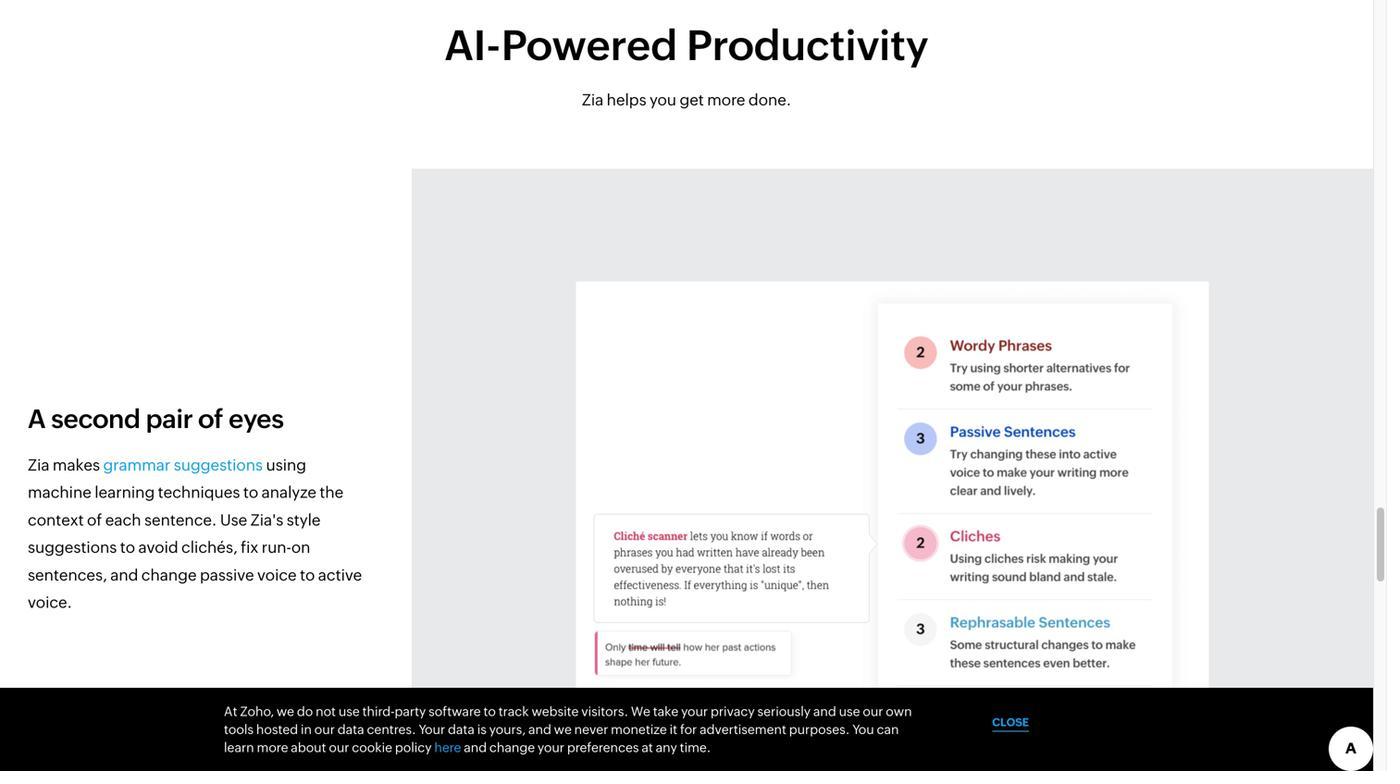Task type: describe. For each thing, give the bounding box(es) containing it.
party
[[395, 704, 426, 719]]

visitors.
[[581, 704, 628, 719]]

of inside the using machine learning techniques to analyze the context of each sentence. use zia's style suggestions to avoid clichés, fix run-on sentences, and change passive voice to active voice.
[[87, 511, 102, 529]]

zia makes grammar suggestions
[[28, 456, 263, 474]]

avoid
[[138, 539, 178, 557]]

using
[[266, 456, 306, 474]]

about
[[291, 741, 326, 756]]

sentences,
[[28, 566, 107, 584]]

to down on
[[300, 566, 315, 584]]

1 vertical spatial change
[[489, 741, 535, 756]]

a second pair of eyes image
[[576, 282, 1209, 772]]

each
[[105, 511, 141, 529]]

suggestions inside the using machine learning techniques to analyze the context of each sentence. use zia's style suggestions to avoid clichés, fix run-on sentences, and change passive voice to active voice.
[[28, 539, 117, 557]]

pair
[[146, 405, 193, 434]]

learn
[[224, 741, 254, 756]]

using machine learning techniques to analyze the context of each sentence. use zia's style suggestions to avoid clichés, fix run-on sentences, and change passive voice to active voice.
[[28, 456, 362, 612]]

1 use from the left
[[339, 704, 360, 719]]

0 vertical spatial our
[[863, 704, 883, 719]]

grammar suggestions link
[[103, 456, 263, 474]]

website
[[532, 704, 579, 719]]

analyze
[[261, 484, 316, 502]]

techniques
[[158, 484, 240, 502]]

your
[[419, 723, 445, 737]]

1 vertical spatial our
[[314, 723, 335, 737]]

1 data from the left
[[338, 723, 364, 737]]

powered
[[501, 22, 677, 70]]

helps
[[607, 91, 646, 109]]

voice
[[257, 566, 297, 584]]

fix
[[241, 539, 258, 557]]

2 data from the left
[[448, 723, 475, 737]]

more inside at zoho, we do not use third-party software to track website visitors. we take your privacy seriously and use our own tools hosted in our data centres. your data is yours, and we never monetize it for advertisement purposes. you can learn more about our cookie policy
[[257, 741, 288, 756]]

tools
[[224, 723, 254, 737]]

context
[[28, 511, 84, 529]]

is
[[477, 723, 487, 737]]

makes
[[53, 456, 100, 474]]

do
[[297, 704, 313, 719]]

preferences
[[567, 741, 639, 756]]

the
[[320, 484, 344, 502]]

privacy
[[711, 704, 755, 719]]

own
[[886, 704, 912, 719]]

we
[[631, 704, 650, 719]]

cookie
[[352, 741, 392, 756]]

at zoho, we do not use third-party software to track website visitors. we take your privacy seriously and use our own tools hosted in our data centres. your data is yours, and we never monetize it for advertisement purposes. you can learn more about our cookie policy
[[224, 704, 912, 756]]

zia's
[[250, 511, 283, 529]]

0 vertical spatial we
[[277, 704, 294, 719]]

1 horizontal spatial more
[[707, 91, 745, 109]]

to inside at zoho, we do not use third-party software to track website visitors. we take your privacy seriously and use our own tools hosted in our data centres. your data is yours, and we never monetize it for advertisement purposes. you can learn more about our cookie policy
[[483, 704, 496, 719]]

on
[[291, 539, 310, 557]]

machine
[[28, 484, 91, 502]]

track
[[498, 704, 529, 719]]

zia for zia makes grammar suggestions
[[28, 456, 49, 474]]

advertisement
[[700, 723, 786, 737]]

active
[[318, 566, 362, 584]]

1 horizontal spatial of
[[198, 405, 223, 434]]

2 vertical spatial our
[[329, 741, 349, 756]]

you
[[852, 723, 874, 737]]

productivity
[[687, 22, 929, 70]]

centres.
[[367, 723, 416, 737]]

software
[[429, 704, 481, 719]]



Task type: vqa. For each thing, say whether or not it's contained in the screenshot.
the rightmost we
yes



Task type: locate. For each thing, give the bounding box(es) containing it.
suggestions up the sentences,
[[28, 539, 117, 557]]

passive
[[200, 566, 254, 584]]

1 vertical spatial your
[[538, 741, 564, 756]]

use up "you"
[[839, 704, 860, 719]]

zoho,
[[240, 704, 274, 719]]

eyes
[[229, 405, 284, 434]]

more
[[707, 91, 745, 109], [257, 741, 288, 756]]

1 horizontal spatial we
[[554, 723, 572, 737]]

of right pair
[[198, 405, 223, 434]]

change down yours,
[[489, 741, 535, 756]]

more down hosted
[[257, 741, 288, 756]]

here link
[[434, 741, 461, 756]]

style
[[287, 511, 321, 529]]

0 horizontal spatial zia
[[28, 456, 49, 474]]

and down 'website'
[[528, 723, 551, 737]]

1 vertical spatial more
[[257, 741, 288, 756]]

0 horizontal spatial we
[[277, 704, 294, 719]]

ai-powered productivity
[[445, 22, 929, 70]]

your inside at zoho, we do not use third-party software to track website visitors. we take your privacy seriously and use our own tools hosted in our data centres. your data is yours, and we never monetize it for advertisement purposes. you can learn more about our cookie policy
[[681, 704, 708, 719]]

yours,
[[489, 723, 526, 737]]

zia for zia helps you get more done.
[[582, 91, 604, 109]]

1 horizontal spatial data
[[448, 723, 475, 737]]

0 horizontal spatial more
[[257, 741, 288, 756]]

and down is
[[464, 741, 487, 756]]

run-
[[262, 539, 291, 557]]

voice.
[[28, 594, 72, 612]]

0 horizontal spatial use
[[339, 704, 360, 719]]

and
[[110, 566, 138, 584], [813, 704, 836, 719], [528, 723, 551, 737], [464, 741, 487, 756]]

zia left helps
[[582, 91, 604, 109]]

it
[[670, 723, 677, 737]]

learning
[[95, 484, 155, 502]]

0 vertical spatial of
[[198, 405, 223, 434]]

1 vertical spatial of
[[87, 511, 102, 529]]

0 horizontal spatial change
[[141, 566, 197, 584]]

zia helps you get more done.
[[582, 91, 791, 109]]

to down each
[[120, 539, 135, 557]]

for
[[680, 723, 697, 737]]

0 vertical spatial your
[[681, 704, 708, 719]]

at
[[642, 741, 653, 756]]

1 horizontal spatial change
[[489, 741, 535, 756]]

to
[[243, 484, 258, 502], [120, 539, 135, 557], [300, 566, 315, 584], [483, 704, 496, 719]]

1 horizontal spatial suggestions
[[174, 456, 263, 474]]

never
[[574, 723, 608, 737]]

and up purposes.
[[813, 704, 836, 719]]

our up "you"
[[863, 704, 883, 719]]

1 horizontal spatial zia
[[582, 91, 604, 109]]

0 horizontal spatial of
[[87, 511, 102, 529]]

data up cookie at the bottom left of page
[[338, 723, 364, 737]]

change
[[141, 566, 197, 584], [489, 741, 535, 756]]

0 vertical spatial zia
[[582, 91, 604, 109]]

data down the software at the bottom of page
[[448, 723, 475, 737]]

0 horizontal spatial suggestions
[[28, 539, 117, 557]]

our
[[863, 704, 883, 719], [314, 723, 335, 737], [329, 741, 349, 756]]

1 vertical spatial zia
[[28, 456, 49, 474]]

0 horizontal spatial data
[[338, 723, 364, 737]]

and inside the using machine learning techniques to analyze the context of each sentence. use zia's style suggestions to avoid clichés, fix run-on sentences, and change passive voice to active voice.
[[110, 566, 138, 584]]

monetize
[[611, 723, 667, 737]]

to up is
[[483, 704, 496, 719]]

can
[[877, 723, 899, 737]]

0 vertical spatial more
[[707, 91, 745, 109]]

you
[[650, 91, 676, 109]]

we
[[277, 704, 294, 719], [554, 723, 572, 737]]

take
[[653, 704, 678, 719]]

here and change your preferences at any time.
[[434, 741, 711, 756]]

third-
[[362, 704, 395, 719]]

zia up machine
[[28, 456, 49, 474]]

2 use from the left
[[839, 704, 860, 719]]

your down 'website'
[[538, 741, 564, 756]]

close
[[992, 717, 1029, 729]]

get
[[680, 91, 704, 109]]

second
[[51, 405, 140, 434]]

in
[[301, 723, 312, 737]]

not
[[316, 704, 336, 719]]

seriously
[[757, 704, 811, 719]]

1 horizontal spatial use
[[839, 704, 860, 719]]

use
[[339, 704, 360, 719], [839, 704, 860, 719]]

any
[[656, 741, 677, 756]]

of left each
[[87, 511, 102, 529]]

our down the "not" on the bottom of the page
[[314, 723, 335, 737]]

purposes.
[[789, 723, 850, 737]]

your up for
[[681, 704, 708, 719]]

change inside the using machine learning techniques to analyze the context of each sentence. use zia's style suggestions to avoid clichés, fix run-on sentences, and change passive voice to active voice.
[[141, 566, 197, 584]]

a second pair of eyes
[[28, 405, 284, 434]]

we left do
[[277, 704, 294, 719]]

change down avoid
[[141, 566, 197, 584]]

to up zia's
[[243, 484, 258, 502]]

done.
[[749, 91, 791, 109]]

a
[[28, 405, 45, 434]]

1 vertical spatial suggestions
[[28, 539, 117, 557]]

time.
[[680, 741, 711, 756]]

zia
[[582, 91, 604, 109], [28, 456, 49, 474]]

ai-
[[445, 22, 501, 70]]

your
[[681, 704, 708, 719], [538, 741, 564, 756]]

more right get
[[707, 91, 745, 109]]

hosted
[[256, 723, 298, 737]]

1 vertical spatial we
[[554, 723, 572, 737]]

and down each
[[110, 566, 138, 584]]

data
[[338, 723, 364, 737], [448, 723, 475, 737]]

we down 'website'
[[554, 723, 572, 737]]

1 horizontal spatial your
[[681, 704, 708, 719]]

suggestions up techniques
[[174, 456, 263, 474]]

grammar
[[103, 456, 171, 474]]

0 horizontal spatial your
[[538, 741, 564, 756]]

0 vertical spatial change
[[141, 566, 197, 584]]

use right the "not" on the bottom of the page
[[339, 704, 360, 719]]

0 vertical spatial suggestions
[[174, 456, 263, 474]]

policy
[[395, 741, 432, 756]]

here
[[434, 741, 461, 756]]

sentence.
[[144, 511, 217, 529]]

of
[[198, 405, 223, 434], [87, 511, 102, 529]]

at
[[224, 704, 237, 719]]

our right the about
[[329, 741, 349, 756]]

clichés,
[[181, 539, 238, 557]]

suggestions
[[174, 456, 263, 474], [28, 539, 117, 557]]

use
[[220, 511, 247, 529]]



